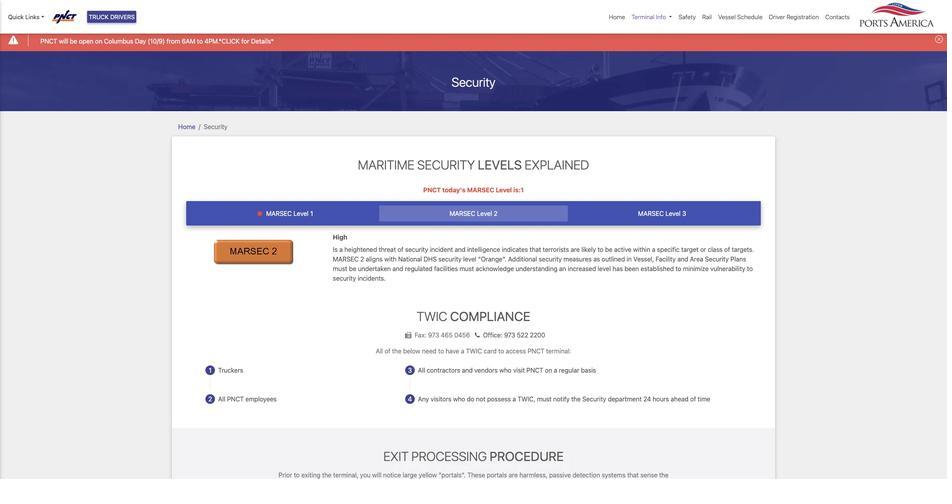 Task type: locate. For each thing, give the bounding box(es) containing it.
0 horizontal spatial home link
[[178, 123, 196, 130]]

of right threat
[[398, 246, 404, 253]]

today's
[[443, 186, 466, 194]]

1 vertical spatial that
[[628, 472, 639, 479]]

are inside prior to exiting the terminal, you will notice large yellow "portals". these portals are harmless, passive detection systems that sense the
[[509, 472, 518, 479]]

pnct will be open on columbus day (10/9) from 6am to 4pm.*click for details* alert
[[0, 29, 948, 51]]

2 973 from the left
[[505, 332, 516, 339]]

0 vertical spatial 1
[[311, 210, 313, 217]]

3 up target
[[683, 210, 687, 217]]

1 horizontal spatial twic
[[466, 348, 483, 355]]

0 vertical spatial will
[[59, 37, 68, 45]]

0 horizontal spatial are
[[509, 472, 518, 479]]

1 vertical spatial 1
[[209, 367, 212, 374]]

level
[[496, 186, 512, 194], [294, 210, 309, 217], [477, 210, 493, 217], [666, 210, 681, 217]]

all
[[376, 348, 383, 355], [418, 367, 426, 374], [218, 396, 226, 403]]

from
[[167, 37, 180, 45]]

have
[[446, 348, 460, 355]]

1 horizontal spatial on
[[545, 367, 553, 374]]

4pm.*click
[[205, 37, 240, 45]]

465
[[441, 332, 453, 339]]

to inside alert
[[197, 37, 203, 45]]

1 horizontal spatial that
[[628, 472, 639, 479]]

sense
[[641, 472, 658, 479]]

incident
[[430, 246, 453, 253]]

office:
[[484, 332, 503, 339]]

terminal info link
[[629, 9, 676, 25]]

schedule
[[738, 13, 763, 20]]

the right notify
[[572, 396, 581, 403]]

all for all pnct employees
[[218, 396, 226, 403]]

security down terrorists
[[539, 255, 562, 263]]

within
[[634, 246, 651, 253]]

contractors
[[427, 367, 461, 374]]

that inside prior to exiting the terminal, you will notice large yellow "portals". these portals are harmless, passive detection systems that sense the
[[628, 472, 639, 479]]

minimize
[[684, 265, 709, 272]]

1 horizontal spatial 973
[[505, 332, 516, 339]]

pnct down quick links link
[[40, 37, 57, 45]]

2 horizontal spatial all
[[418, 367, 426, 374]]

home
[[610, 13, 626, 20], [178, 123, 196, 130]]

all left below
[[376, 348, 383, 355]]

vessel schedule
[[719, 13, 763, 20]]

1 horizontal spatial all
[[376, 348, 383, 355]]

rail
[[703, 13, 712, 20]]

office: 973 522 2200
[[484, 332, 546, 339]]

all for all contractors and vendors who visit pnct on a regular basis
[[418, 367, 426, 374]]

0 horizontal spatial 973
[[428, 332, 440, 339]]

1 vertical spatial twic
[[466, 348, 483, 355]]

0 horizontal spatial level
[[464, 255, 477, 263]]

of right class at the right of page
[[725, 246, 731, 253]]

3 down below
[[408, 367, 412, 374]]

marsec inside is a heightened threat of security incident and intelligence indicates that terrorists are likely to be active within a specific target or class of targets. marsec 2 aligns with national dhs security level "orange". additional security measures as outlined in vessel, facility and area security plans must be undertaken and regulated facilities must acknowledge understanding an increased level has been established to minimize vulnerability to security incidents.
[[333, 255, 359, 263]]

be inside alert
[[70, 37, 77, 45]]

not
[[476, 396, 486, 403]]

of left below
[[385, 348, 391, 355]]

to right prior
[[294, 472, 300, 479]]

0 horizontal spatial all
[[218, 396, 226, 403]]

vendors
[[475, 367, 498, 374]]

0 vertical spatial 2
[[494, 210, 498, 217]]

explained
[[525, 157, 590, 172]]

the left below
[[392, 348, 402, 355]]

a left twic,
[[513, 396, 516, 403]]

security
[[405, 246, 429, 253], [439, 255, 462, 263], [539, 255, 562, 263], [333, 275, 356, 282]]

the
[[392, 348, 402, 355], [572, 396, 581, 403], [322, 472, 332, 479], [660, 472, 669, 479]]

close image
[[936, 35, 944, 43]]

1 horizontal spatial who
[[500, 367, 512, 374]]

be down 'heightened'
[[349, 265, 357, 272]]

2 down 'heightened'
[[361, 255, 364, 263]]

driver registration link
[[767, 9, 823, 25]]

are inside is a heightened threat of security incident and intelligence indicates that terrorists are likely to be active within a specific target or class of targets. marsec 2 aligns with national dhs security level "orange". additional security measures as outlined in vessel, facility and area security plans must be undertaken and regulated facilities must acknowledge understanding an increased level has been established to minimize vulnerability to security incidents.
[[571, 246, 580, 253]]

2 horizontal spatial must
[[538, 396, 552, 403]]

and down target
[[678, 255, 689, 263]]

1 vertical spatial 2
[[361, 255, 364, 263]]

that up additional
[[530, 246, 542, 253]]

a
[[340, 246, 343, 253], [653, 246, 656, 253], [461, 348, 465, 355], [554, 367, 558, 374], [513, 396, 516, 403]]

level down 'as'
[[598, 265, 611, 272]]

to down facility
[[676, 265, 682, 272]]

973 for fax:
[[428, 332, 440, 339]]

these
[[468, 472, 486, 479]]

terminal
[[632, 13, 655, 20]]

twic left card
[[466, 348, 483, 355]]

undertaken
[[358, 265, 391, 272]]

0 horizontal spatial twic
[[417, 309, 448, 324]]

will right you
[[373, 472, 382, 479]]

notify
[[554, 396, 570, 403]]

522
[[517, 332, 529, 339]]

tab list containing marsec level 1
[[186, 201, 762, 226]]

and right incident
[[455, 246, 466, 253]]

must
[[333, 265, 348, 272], [460, 265, 474, 272], [538, 396, 552, 403]]

2 vertical spatial all
[[218, 396, 226, 403]]

must left notify
[[538, 396, 552, 403]]

2 inside is a heightened threat of security incident and intelligence indicates that terrorists are likely to be active within a specific target or class of targets. marsec 2 aligns with national dhs security level "orange". additional security measures as outlined in vessel, facility and area security plans must be undertaken and regulated facilities must acknowledge understanding an increased level has been established to minimize vulnerability to security incidents.
[[361, 255, 364, 263]]

1 horizontal spatial 1
[[311, 210, 313, 217]]

973 left the 522 at the right of page
[[505, 332, 516, 339]]

for
[[242, 37, 250, 45]]

large
[[403, 472, 417, 479]]

has
[[613, 265, 623, 272]]

yellow
[[419, 472, 437, 479]]

security up the national
[[405, 246, 429, 253]]

1 horizontal spatial 2
[[361, 255, 364, 263]]

(10/9)
[[148, 37, 165, 45]]

1 vertical spatial on
[[545, 367, 553, 374]]

must right facilities
[[460, 265, 474, 272]]

pnct
[[40, 37, 57, 45], [424, 186, 441, 194], [528, 348, 545, 355], [527, 367, 544, 374], [227, 396, 244, 403]]

passive
[[550, 472, 571, 479]]

2 down pnct today's marsec level is:1
[[494, 210, 498, 217]]

0 vertical spatial that
[[530, 246, 542, 253]]

home link
[[606, 9, 629, 25], [178, 123, 196, 130]]

0 vertical spatial home
[[610, 13, 626, 20]]

be left open
[[70, 37, 77, 45]]

a right have
[[461, 348, 465, 355]]

who left "do" in the bottom of the page
[[454, 396, 466, 403]]

time
[[698, 396, 711, 403]]

on left regular
[[545, 367, 553, 374]]

1 horizontal spatial will
[[373, 472, 382, 479]]

exiting
[[302, 472, 321, 479]]

0 horizontal spatial be
[[70, 37, 77, 45]]

1 vertical spatial will
[[373, 472, 382, 479]]

prior
[[279, 472, 292, 479]]

be up outlined
[[606, 246, 613, 253]]

pnct right visit
[[527, 367, 544, 374]]

info
[[657, 13, 667, 20]]

0 horizontal spatial who
[[454, 396, 466, 403]]

0 horizontal spatial will
[[59, 37, 68, 45]]

a right is
[[340, 246, 343, 253]]

1 horizontal spatial 3
[[683, 210, 687, 217]]

incidents.
[[358, 275, 386, 282]]

2 vertical spatial be
[[349, 265, 357, 272]]

1 vertical spatial all
[[418, 367, 426, 374]]

0 horizontal spatial 3
[[408, 367, 412, 374]]

terminal info
[[632, 13, 667, 20]]

established
[[641, 265, 675, 272]]

level for marsec level 3
[[666, 210, 681, 217]]

6am
[[182, 37, 195, 45]]

to right 6am
[[197, 37, 203, 45]]

2 horizontal spatial 2
[[494, 210, 498, 217]]

pnct left employees
[[227, 396, 244, 403]]

levels
[[478, 157, 522, 172]]

increased
[[568, 265, 597, 272]]

are right "portals" in the right of the page
[[509, 472, 518, 479]]

phone image
[[472, 332, 484, 338]]

0 vertical spatial who
[[500, 367, 512, 374]]

0 horizontal spatial 1
[[209, 367, 212, 374]]

0 vertical spatial on
[[95, 37, 102, 45]]

will left open
[[59, 37, 68, 45]]

all down truckers at the left bottom
[[218, 396, 226, 403]]

1 973 from the left
[[428, 332, 440, 339]]

level down intelligence
[[464, 255, 477, 263]]

1 vertical spatial home link
[[178, 123, 196, 130]]

twic
[[417, 309, 448, 324], [466, 348, 483, 355]]

columbus
[[104, 37, 133, 45]]

1 vertical spatial be
[[606, 246, 613, 253]]

ahead
[[671, 396, 689, 403]]

that left sense on the bottom right of the page
[[628, 472, 639, 479]]

who left visit
[[500, 367, 512, 374]]

driver registration
[[770, 13, 820, 20]]

facilities
[[435, 265, 458, 272]]

1 vertical spatial level
[[598, 265, 611, 272]]

0 vertical spatial home link
[[606, 9, 629, 25]]

marsec level 3
[[639, 210, 687, 217]]

0 horizontal spatial home
[[178, 123, 196, 130]]

0 horizontal spatial 2
[[209, 396, 212, 403]]

1 horizontal spatial are
[[571, 246, 580, 253]]

do
[[467, 396, 475, 403]]

0 horizontal spatial that
[[530, 246, 542, 253]]

1 horizontal spatial be
[[349, 265, 357, 272]]

day
[[135, 37, 146, 45]]

1 horizontal spatial must
[[460, 265, 474, 272]]

1 vertical spatial are
[[509, 472, 518, 479]]

0 vertical spatial all
[[376, 348, 383, 355]]

truckers
[[218, 367, 243, 374]]

and down the with
[[393, 265, 404, 272]]

"portals".
[[439, 472, 466, 479]]

detection
[[573, 472, 601, 479]]

973 right fax:
[[428, 332, 440, 339]]

0 horizontal spatial on
[[95, 37, 102, 45]]

2 left all pnct employees on the left bottom
[[209, 396, 212, 403]]

0 vertical spatial are
[[571, 246, 580, 253]]

all down need
[[418, 367, 426, 374]]

processing
[[412, 449, 487, 464]]

973
[[428, 332, 440, 339], [505, 332, 516, 339]]

1 vertical spatial 3
[[408, 367, 412, 374]]

acknowledge
[[476, 265, 514, 272]]

1 horizontal spatial home
[[610, 13, 626, 20]]

on right open
[[95, 37, 102, 45]]

security up facilities
[[439, 255, 462, 263]]

are up measures
[[571, 246, 580, 253]]

0 vertical spatial twic
[[417, 309, 448, 324]]

tab list
[[186, 201, 762, 226]]

safety link
[[676, 9, 700, 25]]

0 vertical spatial be
[[70, 37, 77, 45]]

twic up fax: 973 465 0456
[[417, 309, 448, 324]]

outlined
[[602, 255, 626, 263]]

pnct will be open on columbus day (10/9) from 6am to 4pm.*click for details* link
[[40, 36, 274, 46]]

on
[[95, 37, 102, 45], [545, 367, 553, 374]]

maritime
[[358, 157, 415, 172]]

notice
[[383, 472, 401, 479]]

must down is
[[333, 265, 348, 272]]

of
[[398, 246, 404, 253], [725, 246, 731, 253], [385, 348, 391, 355], [691, 396, 697, 403]]



Task type: describe. For each thing, give the bounding box(es) containing it.
quick
[[8, 13, 24, 20]]

a left regular
[[554, 367, 558, 374]]

area
[[691, 255, 704, 263]]

as
[[594, 255, 601, 263]]

to left have
[[439, 348, 444, 355]]

0 horizontal spatial must
[[333, 265, 348, 272]]

aligns
[[366, 255, 383, 263]]

to inside prior to exiting the terminal, you will notice large yellow "portals". these portals are harmless, passive detection systems that sense the
[[294, 472, 300, 479]]

security inside is a heightened threat of security incident and intelligence indicates that terrorists are likely to be active within a specific target or class of targets. marsec 2 aligns with national dhs security level "orange". additional security measures as outlined in vessel, facility and area security plans must be undertaken and regulated facilities must acknowledge understanding an increased level has been established to minimize vulnerability to security incidents.
[[706, 255, 729, 263]]

plans
[[731, 255, 747, 263]]

visitors
[[431, 396, 452, 403]]

need
[[422, 348, 437, 355]]

specific
[[658, 246, 680, 253]]

twic compliance
[[417, 309, 531, 324]]

all for all of the below need to have a twic card to access pnct terminal:
[[376, 348, 383, 355]]

registration
[[787, 13, 820, 20]]

contacts
[[826, 13, 851, 20]]

marsec level 3 link
[[568, 206, 757, 222]]

vessel schedule link
[[716, 9, 767, 25]]

class
[[709, 246, 723, 253]]

an
[[560, 265, 567, 272]]

vulnerability
[[711, 265, 746, 272]]

in
[[627, 255, 632, 263]]

prior to exiting the terminal, you will notice large yellow "portals". these portals are harmless, passive detection systems that sense the
[[279, 472, 669, 479]]

to down targets.
[[748, 265, 754, 272]]

heightened
[[345, 246, 377, 253]]

details*
[[251, 37, 274, 45]]

exit processing procedure
[[384, 449, 564, 464]]

marsec for marsec level 3
[[639, 210, 664, 217]]

0 vertical spatial 3
[[683, 210, 687, 217]]

4
[[408, 396, 412, 403]]

quick links
[[8, 13, 40, 20]]

2 horizontal spatial be
[[606, 246, 613, 253]]

access
[[506, 348, 526, 355]]

truck drivers link
[[87, 11, 137, 23]]

1 vertical spatial home
[[178, 123, 196, 130]]

maritime security levels explained
[[358, 157, 590, 172]]

dhs
[[424, 255, 437, 263]]

or
[[701, 246, 707, 253]]

pnct will be open on columbus day (10/9) from 6am to 4pm.*click for details*
[[40, 37, 274, 45]]

marsec level 1
[[265, 210, 313, 217]]

terminal,
[[333, 472, 359, 479]]

quick links link
[[8, 12, 44, 21]]

active
[[615, 246, 632, 253]]

marsec level 2 link
[[380, 206, 568, 222]]

department
[[608, 396, 642, 403]]

is:1
[[514, 186, 524, 194]]

drivers
[[110, 13, 135, 20]]

likely
[[582, 246, 597, 253]]

additional
[[509, 255, 538, 263]]

fax:
[[415, 332, 427, 339]]

1 horizontal spatial level
[[598, 265, 611, 272]]

with
[[385, 255, 397, 263]]

been
[[625, 265, 640, 272]]

"orange".
[[479, 255, 507, 263]]

the right sense on the bottom right of the page
[[660, 472, 669, 479]]

facility
[[656, 255, 676, 263]]

security left incidents. on the left bottom of page
[[333, 275, 356, 282]]

terminal:
[[547, 348, 572, 355]]

0 vertical spatial level
[[464, 255, 477, 263]]

on inside alert
[[95, 37, 102, 45]]

will inside alert
[[59, 37, 68, 45]]

contacts link
[[823, 9, 854, 25]]

understanding
[[516, 265, 558, 272]]

of left time
[[691, 396, 697, 403]]

fax: 973 465 0456
[[415, 332, 472, 339]]

marsec level 1 link
[[191, 206, 380, 222]]

pnct left today's
[[424, 186, 441, 194]]

indicates
[[502, 246, 528, 253]]

you
[[360, 472, 371, 479]]

exit
[[384, 449, 409, 464]]

level for marsec level 1
[[294, 210, 309, 217]]

marsec for marsec level 2
[[450, 210, 476, 217]]

level for marsec level 2
[[477, 210, 493, 217]]

973 for office:
[[505, 332, 516, 339]]

the right exiting
[[322, 472, 332, 479]]

2200
[[530, 332, 546, 339]]

employees
[[246, 396, 277, 403]]

a right within
[[653, 246, 656, 253]]

systems
[[602, 472, 626, 479]]

portals
[[487, 472, 507, 479]]

24
[[644, 396, 652, 403]]

to right card
[[499, 348, 505, 355]]

that inside is a heightened threat of security incident and intelligence indicates that terrorists are likely to be active within a specific target or class of targets. marsec 2 aligns with national dhs security level "orange". additional security measures as outlined in vessel, facility and area security plans must be undertaken and regulated facilities must acknowledge understanding an increased level has been established to minimize vulnerability to security incidents.
[[530, 246, 542, 253]]

office: 973 522 2200 link
[[472, 332, 546, 339]]

below
[[404, 348, 421, 355]]

harmless,
[[520, 472, 548, 479]]

regulated
[[405, 265, 433, 272]]

national
[[399, 255, 422, 263]]

1 horizontal spatial home link
[[606, 9, 629, 25]]

marsec for marsec level 1
[[266, 210, 292, 217]]

basis
[[581, 367, 597, 374]]

2 vertical spatial 2
[[209, 396, 212, 403]]

any visitors who do not possess a twic, must notify the security department 24 hours ahead of time
[[418, 396, 711, 403]]

to up 'as'
[[598, 246, 604, 253]]

and left the vendors
[[462, 367, 473, 374]]

pnct inside alert
[[40, 37, 57, 45]]

safety
[[679, 13, 696, 20]]

high
[[333, 234, 348, 241]]

1 vertical spatial who
[[454, 396, 466, 403]]

vessel
[[719, 13, 736, 20]]

links
[[25, 13, 40, 20]]

is
[[333, 246, 338, 253]]

vessel,
[[634, 255, 655, 263]]

pnct down 2200
[[528, 348, 545, 355]]

will inside prior to exiting the terminal, you will notice large yellow "portals". these portals are harmless, passive detection systems that sense the
[[373, 472, 382, 479]]

visit
[[514, 367, 525, 374]]



Task type: vqa. For each thing, say whether or not it's contained in the screenshot.
right 341R
no



